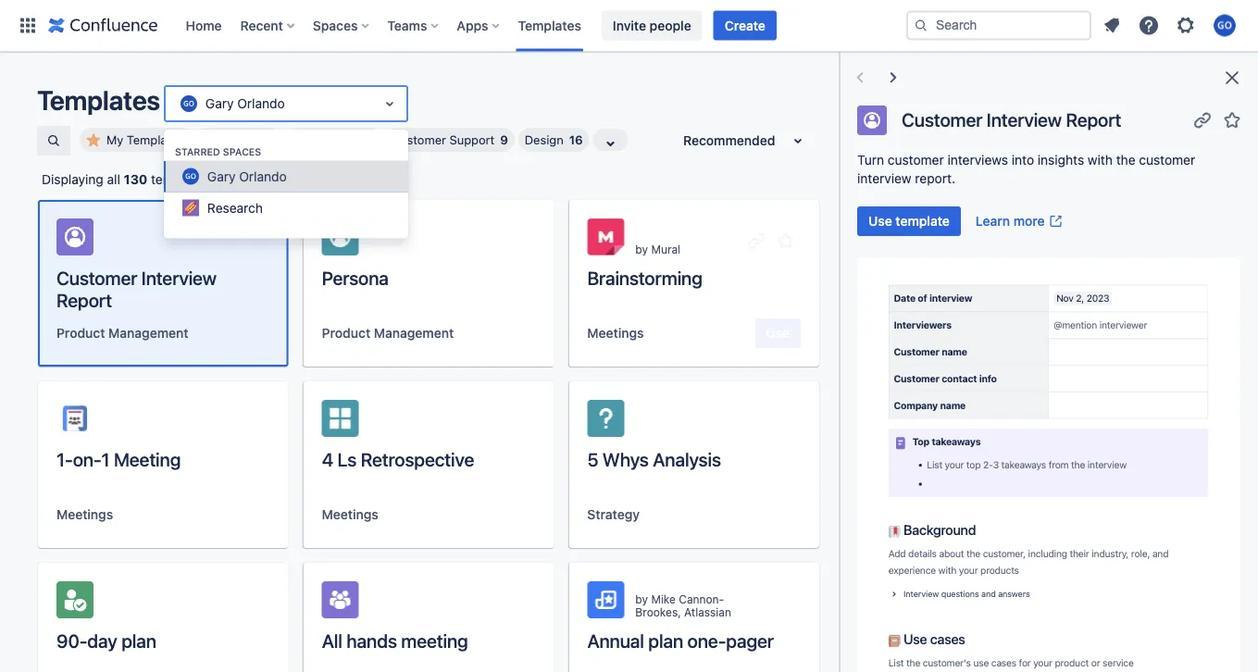 Task type: locate. For each thing, give the bounding box(es) containing it.
1 horizontal spatial meetings button
[[322, 505, 378, 524]]

16
[[569, 133, 583, 147]]

1 vertical spatial by
[[635, 592, 648, 605]]

plan down the brookes,
[[648, 629, 683, 651]]

meetings
[[587, 325, 644, 341], [56, 507, 113, 522], [322, 507, 378, 522]]

turn
[[857, 152, 884, 168]]

gary orlando
[[205, 96, 285, 111], [207, 169, 287, 184]]

1 vertical spatial use
[[766, 325, 790, 341]]

turn customer interviews into insights with the customer interview report.
[[857, 152, 1195, 186]]

1 vertical spatial report
[[56, 289, 112, 311]]

strategy
[[587, 507, 640, 522]]

1 product management button from the left
[[56, 324, 188, 343]]

1 horizontal spatial customer
[[1139, 152, 1195, 168]]

plan
[[121, 629, 156, 651], [648, 629, 683, 651]]

by left mike
[[635, 592, 648, 605]]

2 product management from the left
[[322, 325, 454, 341]]

0 horizontal spatial report
[[56, 289, 112, 311]]

1 horizontal spatial management
[[374, 325, 454, 341]]

0 vertical spatial report
[[1066, 109, 1121, 131]]

None text field
[[178, 94, 181, 113]]

the
[[1116, 152, 1135, 168]]

1 vertical spatial star customer interview report image
[[244, 230, 266, 252]]

share link image
[[1191, 109, 1214, 131], [745, 230, 767, 252]]

templates right apps popup button
[[518, 18, 581, 33]]

0 vertical spatial templates
[[518, 18, 581, 33]]

all
[[107, 172, 120, 187]]

2 product from the left
[[322, 325, 370, 341]]

support
[[449, 133, 494, 147]]

star customer interview report image right share link icon
[[244, 230, 266, 252]]

star customer interview report image down close icon
[[1221, 109, 1243, 131]]

close image
[[1221, 67, 1243, 89]]

all hands meeting
[[322, 629, 468, 651]]

1 plan from the left
[[121, 629, 156, 651]]

0 vertical spatial gary
[[205, 96, 234, 111]]

notification icon image
[[1101, 14, 1123, 37]]

1 vertical spatial share link image
[[745, 230, 767, 252]]

by inside by mike cannon- brookes, atlassian
[[635, 592, 648, 605]]

2 vertical spatial templates
[[127, 133, 184, 147]]

0 horizontal spatial product management button
[[56, 324, 188, 343]]

interview
[[857, 171, 911, 186]]

templates
[[518, 18, 581, 33], [37, 84, 160, 116], [127, 133, 184, 147]]

brainstorming
[[587, 267, 702, 288]]

learn more link
[[965, 206, 1074, 236]]

orlando down the spaces
[[239, 169, 287, 184]]

0 horizontal spatial share link image
[[745, 230, 767, 252]]

1 horizontal spatial star customer interview report image
[[1221, 109, 1243, 131]]

product management button
[[56, 324, 188, 343], [322, 324, 454, 343]]

1 product from the left
[[56, 325, 105, 341]]

meetings for 4 ls retrospective
[[322, 507, 378, 522]]

use template
[[868, 213, 950, 229]]

0 horizontal spatial use
[[766, 325, 790, 341]]

report inside customer interview report
[[56, 289, 112, 311]]

90-day plan button
[[38, 563, 289, 672]]

0 horizontal spatial plan
[[121, 629, 156, 651]]

meetings button down ls
[[322, 505, 378, 524]]

0 vertical spatial customer interview report
[[902, 109, 1121, 131]]

more categories image
[[600, 132, 622, 155]]

0 horizontal spatial product
[[56, 325, 105, 341]]

0 horizontal spatial interview
[[141, 267, 217, 288]]

create link
[[713, 11, 777, 40]]

0 horizontal spatial meetings
[[56, 507, 113, 522]]

day
[[87, 629, 117, 651]]

gary
[[205, 96, 234, 111], [207, 169, 236, 184]]

by
[[635, 243, 648, 255], [635, 592, 648, 605]]

learn
[[976, 213, 1010, 229]]

use inside use template button
[[868, 213, 892, 229]]

product management
[[56, 325, 188, 341], [322, 325, 454, 341]]

spaces
[[223, 146, 261, 157]]

plan inside button
[[121, 629, 156, 651]]

all hands meeting button
[[303, 563, 554, 672]]

1 horizontal spatial customer
[[391, 133, 446, 147]]

2 product management button from the left
[[322, 324, 454, 343]]

0 horizontal spatial customer interview report
[[56, 267, 217, 311]]

1 horizontal spatial use
[[868, 213, 892, 229]]

use
[[868, 213, 892, 229], [766, 325, 790, 341]]

report.
[[915, 171, 955, 186]]

gary down starred spaces at left top
[[207, 169, 236, 184]]

meetings button for 1-on-1 meeting
[[56, 505, 113, 524]]

1 horizontal spatial report
[[1066, 109, 1121, 131]]

1 horizontal spatial product
[[322, 325, 370, 341]]

management
[[108, 325, 188, 341], [374, 325, 454, 341]]

by left "mural"
[[635, 243, 648, 255]]

1 horizontal spatial product management
[[322, 325, 454, 341]]

interview up into
[[987, 109, 1062, 131]]

strategy button
[[587, 505, 640, 524]]

persona
[[322, 267, 389, 288]]

brookes,
[[635, 605, 681, 618]]

search image
[[914, 18, 928, 33]]

1 vertical spatial interview
[[141, 267, 217, 288]]

0 horizontal spatial star customer interview report image
[[244, 230, 266, 252]]

meetings down on-
[[56, 507, 113, 522]]

home
[[186, 18, 222, 33]]

plan right day
[[121, 629, 156, 651]]

use inside use button
[[766, 325, 790, 341]]

4 ls retrospective
[[322, 448, 474, 470]]

customer
[[902, 109, 982, 131], [391, 133, 446, 147], [56, 267, 137, 288]]

0 vertical spatial use
[[868, 213, 892, 229]]

gary up 'featured' button
[[205, 96, 234, 111]]

templates up my
[[37, 84, 160, 116]]

open image
[[379, 93, 401, 115]]

0 vertical spatial customer
[[902, 109, 982, 131]]

report
[[1066, 109, 1121, 131], [56, 289, 112, 311]]

2 vertical spatial customer
[[56, 267, 137, 288]]

product management for customer interview report
[[56, 325, 188, 341]]

Search field
[[906, 11, 1091, 40]]

1 horizontal spatial product management button
[[322, 324, 454, 343]]

meetings down ls
[[322, 507, 378, 522]]

1 horizontal spatial meetings
[[322, 507, 378, 522]]

annual plan one-pager
[[587, 629, 774, 651]]

mike
[[651, 592, 676, 605]]

star customer interview report image
[[1221, 109, 1243, 131], [244, 230, 266, 252]]

whys
[[602, 448, 649, 470]]

interview down share link icon
[[141, 267, 217, 288]]

analysis
[[653, 448, 721, 470]]

gary orlando up featured
[[205, 96, 285, 111]]

1 vertical spatial customer
[[391, 133, 446, 147]]

0 horizontal spatial meetings button
[[56, 505, 113, 524]]

customer right the the
[[1139, 152, 1195, 168]]

customer
[[888, 152, 944, 168], [1139, 152, 1195, 168]]

0 horizontal spatial management
[[108, 325, 188, 341]]

banner
[[0, 0, 1258, 52]]

meetings button down brainstorming on the top of page
[[587, 324, 644, 343]]

confluence image
[[48, 14, 158, 37], [48, 14, 158, 37]]

1 product management from the left
[[56, 325, 188, 341]]

my templates
[[106, 133, 184, 147]]

mural
[[651, 243, 680, 255]]

help icon image
[[1138, 14, 1160, 37]]

orlando up featured
[[237, 96, 285, 111]]

1 vertical spatial orlando
[[239, 169, 287, 184]]

0 horizontal spatial customer
[[888, 152, 944, 168]]

1 by from the top
[[635, 243, 648, 255]]

product management button for persona
[[322, 324, 454, 343]]

meetings button down on-
[[56, 505, 113, 524]]

customer up report.
[[888, 152, 944, 168]]

people
[[650, 18, 691, 33]]

displaying all 130 templates.
[[42, 172, 214, 187]]

0 vertical spatial interview
[[987, 109, 1062, 131]]

0 horizontal spatial customer
[[56, 267, 137, 288]]

0 vertical spatial share link image
[[1191, 109, 1214, 131]]

1 vertical spatial customer interview report
[[56, 267, 217, 311]]

meetings button
[[587, 324, 644, 343], [56, 505, 113, 524], [322, 505, 378, 524]]

2 by from the top
[[635, 592, 648, 605]]

meetings for 1-on-1 meeting
[[56, 507, 113, 522]]

design 16
[[525, 133, 583, 147]]

interview inside customer interview report
[[141, 267, 217, 288]]

0 horizontal spatial product management
[[56, 325, 188, 341]]

cannon-
[[679, 592, 724, 605]]

1 horizontal spatial plan
[[648, 629, 683, 651]]

gary orlando down the spaces
[[207, 169, 287, 184]]

interview
[[987, 109, 1062, 131], [141, 267, 217, 288]]

2 horizontal spatial customer
[[902, 109, 982, 131]]

0 vertical spatial orlando
[[237, 96, 285, 111]]

templates right my
[[127, 133, 184, 147]]

0 vertical spatial gary orlando
[[205, 96, 285, 111]]

meetings down brainstorming on the top of page
[[587, 325, 644, 341]]

customer interview report
[[902, 109, 1121, 131], [56, 267, 217, 311]]

0 vertical spatial by
[[635, 243, 648, 255]]

2 management from the left
[[374, 325, 454, 341]]

management for persona
[[374, 325, 454, 341]]

1 management from the left
[[108, 325, 188, 341]]

recommended
[[683, 133, 775, 148]]



Task type: describe. For each thing, give the bounding box(es) containing it.
on-
[[73, 448, 101, 470]]

starred spaces
[[175, 146, 261, 157]]

meetings button for 4 ls retrospective
[[322, 505, 378, 524]]

your profile and preferences image
[[1214, 14, 1236, 37]]

meeting
[[401, 629, 468, 651]]

my templates button
[[80, 128, 193, 152]]

product for persona
[[322, 325, 370, 341]]

15
[[361, 133, 375, 147]]

1 horizontal spatial customer interview report
[[902, 109, 1121, 131]]

1 vertical spatial templates
[[37, 84, 160, 116]]

starred
[[175, 146, 220, 157]]

recommended button
[[672, 126, 820, 156]]

previous template image
[[849, 67, 871, 89]]

teams button
[[382, 11, 446, 40]]

1 vertical spatial gary
[[207, 169, 236, 184]]

displaying
[[42, 172, 103, 187]]

research
[[207, 200, 263, 215]]

0 vertical spatial star customer interview report image
[[1221, 109, 1243, 131]]

template
[[896, 213, 950, 229]]

1 horizontal spatial share link image
[[1191, 109, 1214, 131]]

130
[[124, 172, 147, 187]]

one-
[[687, 629, 726, 651]]

invite people
[[613, 18, 691, 33]]

spaces button
[[307, 11, 376, 40]]

pager
[[726, 629, 774, 651]]

apps button
[[451, 11, 507, 40]]

customer support 9
[[391, 133, 508, 147]]

more
[[1013, 213, 1045, 229]]

interviews
[[947, 152, 1008, 168]]

with
[[1088, 152, 1113, 168]]

recent
[[240, 18, 283, 33]]

invite people button
[[602, 11, 702, 40]]

2 customer from the left
[[1139, 152, 1195, 168]]

teams
[[387, 18, 427, 33]]

2 horizontal spatial meetings
[[587, 325, 644, 341]]

home link
[[180, 11, 227, 40]]

use button
[[755, 318, 801, 348]]

product management for persona
[[322, 325, 454, 341]]

global element
[[11, 0, 903, 51]]

by for brainstorming
[[635, 243, 648, 255]]

1 horizontal spatial interview
[[987, 109, 1062, 131]]

invite
[[613, 18, 646, 33]]

hands
[[347, 629, 397, 651]]

1-
[[56, 448, 73, 470]]

banner containing home
[[0, 0, 1258, 52]]

2 plan from the left
[[648, 629, 683, 651]]

next template image
[[882, 67, 904, 89]]

insights
[[1038, 152, 1084, 168]]

all
[[322, 629, 342, 651]]

by mike cannon- brookes, atlassian
[[635, 592, 731, 618]]

customer inside customer interview report
[[56, 267, 137, 288]]

use for use template
[[868, 213, 892, 229]]

create
[[725, 18, 765, 33]]

management for customer interview report
[[108, 325, 188, 341]]

templates inside button
[[127, 133, 184, 147]]

design
[[525, 133, 563, 147]]

recent button
[[235, 11, 302, 40]]

use template button
[[857, 206, 961, 236]]

2 horizontal spatial meetings button
[[587, 324, 644, 343]]

spaces
[[313, 18, 358, 33]]

my
[[106, 133, 123, 147]]

1-on-1 meeting
[[56, 448, 181, 470]]

ls
[[337, 448, 357, 470]]

into
[[1012, 152, 1034, 168]]

9
[[500, 133, 508, 147]]

product management button for customer interview report
[[56, 324, 188, 343]]

appswitcher icon image
[[17, 14, 39, 37]]

share link image
[[214, 230, 237, 252]]

annual
[[587, 629, 644, 651]]

1 vertical spatial gary orlando
[[207, 169, 287, 184]]

1 customer from the left
[[888, 152, 944, 168]]

1
[[101, 448, 110, 470]]

5
[[587, 448, 598, 470]]

settings icon image
[[1175, 14, 1197, 37]]

open search bar image
[[46, 133, 61, 148]]

by mural
[[635, 243, 680, 255]]

atlassian
[[684, 605, 731, 618]]

90-
[[56, 629, 87, 651]]

use for use
[[766, 325, 790, 341]]

90-day plan
[[56, 629, 156, 651]]

templates inside global element
[[518, 18, 581, 33]]

featured button
[[196, 128, 281, 152]]

5 whys analysis
[[587, 448, 721, 470]]

popular
[[313, 133, 356, 147]]

meeting
[[114, 448, 181, 470]]

4
[[322, 448, 333, 470]]

star brainstorming image
[[775, 230, 797, 252]]

templates.
[[151, 172, 214, 187]]

by for annual plan one-pager
[[635, 592, 648, 605]]

retrospective
[[361, 448, 474, 470]]

apps
[[457, 18, 488, 33]]

featured
[[223, 133, 273, 147]]

learn more
[[976, 213, 1045, 229]]

product for customer interview report
[[56, 325, 105, 341]]

templates link
[[512, 11, 587, 40]]



Task type: vqa. For each thing, say whether or not it's contained in the screenshot.


